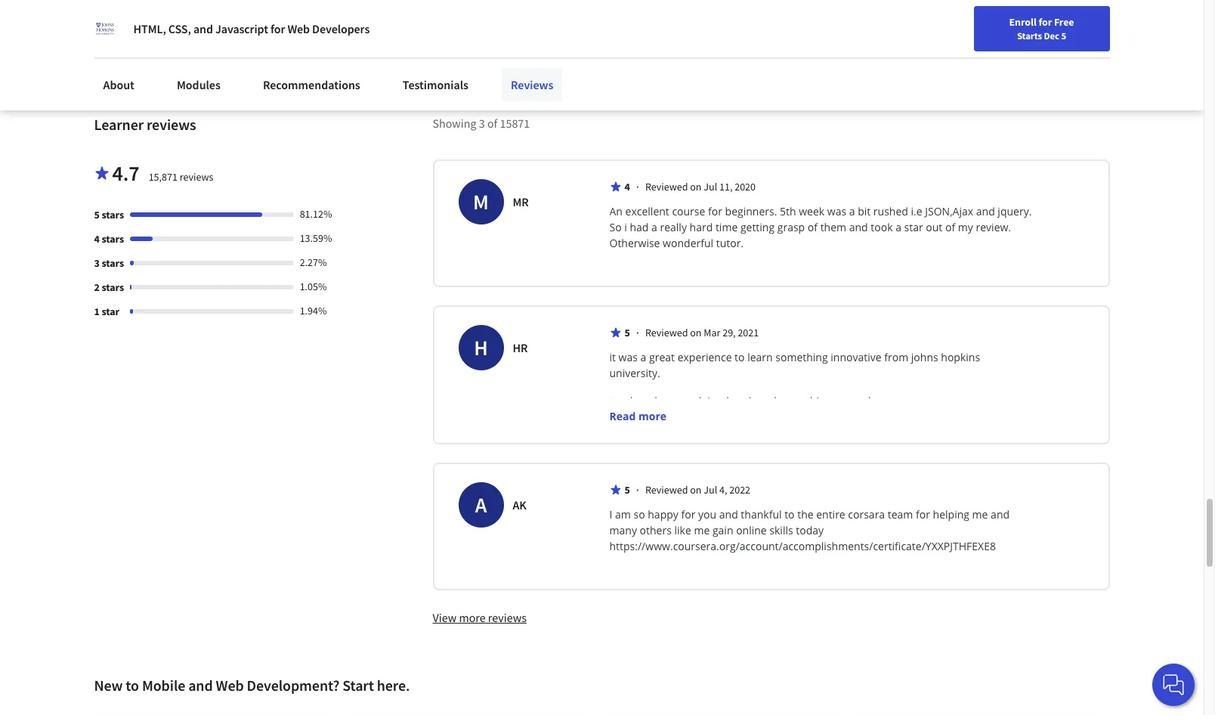 Task type: describe. For each thing, give the bounding box(es) containing it.
5 stars
[[94, 208, 124, 221]]

start
[[343, 676, 374, 695]]

1 thankyou from the left
[[610, 426, 656, 440]]

am
[[616, 507, 631, 522]]

here.
[[377, 676, 410, 695]]

jquery.
[[998, 204, 1032, 218]]

free
[[1055, 15, 1075, 29]]

reviewed for a
[[646, 483, 688, 497]]

0 horizontal spatial 3
[[94, 256, 100, 270]]

jul for a
[[704, 483, 718, 497]]

view
[[433, 610, 457, 625]]

my
[[959, 220, 974, 234]]

json,ajax
[[926, 204, 974, 218]]

29,
[[723, 326, 736, 339]]

an excellent course for beginners. 5th week was a bit rushed i.e json,ajax and jquery. so i had a really hard time getting grasp of them and took a star out of my review. otherwise wonderful tutor.
[[610, 204, 1035, 250]]

for right 'javascript'
[[271, 21, 285, 36]]

recommendations link
[[254, 68, 370, 101]]

corsara
[[849, 507, 886, 522]]

1.05%
[[300, 280, 327, 293]]

experience
[[678, 350, 732, 364]]

everything
[[780, 394, 832, 408]]

read more
[[610, 409, 667, 423]]

a right the had on the right of page
[[652, 220, 658, 234]]

4,
[[720, 483, 728, 497]]

course
[[673, 204, 706, 218]]

2 vertical spatial reviews
[[488, 610, 527, 625]]

1 star
[[94, 305, 120, 318]]

4 stars
[[94, 232, 124, 246]]

to inside the it was a great experience to learn something innovative from johns hopkins university.
[[735, 350, 745, 364]]

and down bit
[[850, 220, 869, 234]]

11,
[[720, 180, 733, 193]]

view more reviews
[[433, 610, 527, 625]]

johns for thankyou
[[754, 426, 781, 440]]

and right css, at the left of page
[[193, 21, 213, 36]]

so
[[610, 220, 622, 234]]

about link
[[94, 68, 144, 101]]

johns hopkins university image
[[94, 18, 115, 39]]

development?
[[247, 676, 340, 695]]

enroll
[[1010, 15, 1037, 29]]

showing 3 of 15871
[[433, 116, 530, 131]]

johns for from
[[912, 350, 939, 364]]

15,871 reviews
[[149, 170, 214, 184]]

4 for 4
[[625, 180, 630, 193]]

team
[[888, 507, 914, 522]]

stars for 4 stars
[[102, 232, 124, 246]]

1.94%
[[300, 304, 327, 317]]

i
[[610, 507, 613, 522]]

an
[[610, 204, 623, 218]]

innovative
[[831, 350, 882, 364]]

stars for 5 stars
[[102, 208, 124, 221]]

a right took
[[896, 220, 902, 234]]

have
[[655, 394, 679, 408]]

on for h
[[691, 326, 702, 339]]

it
[[610, 350, 616, 364]]

bit
[[858, 204, 871, 218]]

2 horizontal spatial of
[[946, 220, 956, 234]]

2 vertical spatial to
[[126, 676, 139, 695]]

testimonials link
[[394, 68, 478, 101]]

them
[[821, 220, 847, 234]]

getting
[[741, 220, 775, 234]]

university
[[826, 426, 874, 440]]

reviewed on mar 29, 2021
[[646, 326, 759, 339]]

ak
[[513, 497, 527, 513]]

3 stars
[[94, 256, 124, 270]]

coursera
[[659, 426, 702, 440]]

university.
[[610, 366, 661, 380]]

html, css, and javascript for web developers
[[133, 21, 370, 36]]

mobile
[[142, 676, 185, 695]]

0 vertical spatial 3
[[479, 116, 485, 131]]

wonderful
[[663, 236, 714, 250]]

mar
[[704, 326, 721, 339]]

about
[[103, 77, 135, 92]]

read
[[610, 409, 636, 423]]

0 vertical spatial me
[[973, 507, 989, 522]]

the
[[798, 507, 814, 522]]

took
[[871, 220, 893, 234]]

others
[[640, 523, 672, 538]]

testimonials
[[403, 77, 469, 92]]

reviews for 15,871 reviews
[[180, 170, 214, 184]]

modules
[[177, 77, 221, 92]]

css,
[[168, 21, 191, 36]]

reviewed for m
[[646, 180, 688, 193]]

starts
[[1018, 29, 1043, 42]]

0 horizontal spatial web
[[216, 676, 244, 695]]

teachers
[[610, 394, 652, 408]]

helping
[[934, 507, 970, 522]]

beginners.
[[726, 204, 778, 218]]

teachers have explained each and everything properly thankyou coursera thankyou johns hopkins university
[[610, 394, 877, 440]]

1
[[94, 305, 100, 318]]

was inside an excellent course for beginners. 5th week was a bit rushed i.e json,ajax and jquery. so i had a really hard time getting grasp of them and took a star out of my review. otherwise wonderful tutor.
[[828, 204, 847, 218]]

5 inside enroll for free starts dec 5
[[1062, 29, 1067, 42]]

skills
[[770, 523, 794, 538]]

something
[[776, 350, 828, 364]]

week
[[799, 204, 825, 218]]

chat with us image
[[1162, 673, 1186, 697]]

i am so happy for you and thankful to the entire corsara team for helping me and many others like me gain online skills today https://www.coursera.org/account/accomplishments/certificate/yxxpjthfexe8
[[610, 507, 1013, 553]]

reviews
[[511, 77, 554, 92]]

time
[[716, 220, 738, 234]]

showing
[[433, 116, 477, 131]]

for up like
[[682, 507, 696, 522]]

2022
[[730, 483, 751, 497]]

it was a great experience to learn something innovative from johns hopkins university.
[[610, 350, 984, 380]]

explained
[[681, 394, 730, 408]]

i
[[625, 220, 627, 234]]

4.7
[[112, 159, 140, 187]]



Task type: locate. For each thing, give the bounding box(es) containing it.
to inside i am so happy for you and thankful to the entire corsara team for helping me and many others like me gain online skills today https://www.coursera.org/account/accomplishments/certificate/yxxpjthfexe8
[[785, 507, 795, 522]]

0 horizontal spatial 4
[[94, 232, 100, 246]]

me
[[973, 507, 989, 522], [694, 523, 710, 538]]

1 horizontal spatial to
[[735, 350, 745, 364]]

a up university.
[[641, 350, 647, 364]]

1 horizontal spatial johns
[[912, 350, 939, 364]]

to right new
[[126, 676, 139, 695]]

3 reviewed from the top
[[646, 483, 688, 497]]

johns right from
[[912, 350, 939, 364]]

stars for 3 stars
[[102, 256, 124, 270]]

review.
[[977, 220, 1012, 234]]

hopkins down everything
[[784, 426, 823, 440]]

web
[[288, 21, 310, 36], [216, 676, 244, 695]]

new to mobile and web development? start here.
[[94, 676, 410, 695]]

on up you
[[691, 483, 702, 497]]

reviewed for h
[[646, 326, 688, 339]]

1 vertical spatial was
[[619, 350, 638, 364]]

1 horizontal spatial me
[[973, 507, 989, 522]]

0 horizontal spatial was
[[619, 350, 638, 364]]

None search field
[[216, 9, 578, 40]]

enroll for free starts dec 5
[[1010, 15, 1075, 42]]

on for m
[[691, 180, 702, 193]]

1 horizontal spatial star
[[905, 220, 924, 234]]

and right helping
[[991, 507, 1010, 522]]

and up gain
[[720, 507, 739, 522]]

2.27%
[[300, 255, 327, 269]]

gain
[[713, 523, 734, 538]]

grasp
[[778, 220, 805, 234]]

1 vertical spatial web
[[216, 676, 244, 695]]

5 up 'am'
[[625, 483, 630, 497]]

coursera image
[[18, 12, 114, 36]]

reviews right view
[[488, 610, 527, 625]]

reviews link
[[502, 68, 563, 101]]

1 horizontal spatial of
[[808, 220, 818, 234]]

1 vertical spatial star
[[102, 305, 120, 318]]

more for read
[[639, 409, 667, 423]]

star
[[905, 220, 924, 234], [102, 305, 120, 318]]

0 horizontal spatial more
[[459, 610, 486, 625]]

reviews
[[147, 115, 196, 134], [180, 170, 214, 184], [488, 610, 527, 625]]

web left developers
[[288, 21, 310, 36]]

on for a
[[691, 483, 702, 497]]

stars down 5 stars
[[102, 232, 124, 246]]

more inside 'view more reviews' link
[[459, 610, 486, 625]]

reviewed on jul 11, 2020
[[646, 180, 756, 193]]

really
[[660, 220, 687, 234]]

5 up 4 stars
[[94, 208, 100, 221]]

2 thankyou from the left
[[705, 426, 752, 440]]

3 up 2
[[94, 256, 100, 270]]

1 horizontal spatial thankyou
[[705, 426, 752, 440]]

2 stars from the top
[[102, 232, 124, 246]]

5 up university.
[[625, 326, 630, 339]]

1 vertical spatial 4
[[94, 232, 100, 246]]

reviewed up happy
[[646, 483, 688, 497]]

stars up 4 stars
[[102, 208, 124, 221]]

1 vertical spatial hopkins
[[784, 426, 823, 440]]

0 vertical spatial to
[[735, 350, 745, 364]]

me down you
[[694, 523, 710, 538]]

4 stars from the top
[[102, 280, 124, 294]]

thankful
[[741, 507, 782, 522]]

stars up 2 stars
[[102, 256, 124, 270]]

1 horizontal spatial more
[[639, 409, 667, 423]]

a
[[850, 204, 856, 218], [652, 220, 658, 234], [896, 220, 902, 234], [641, 350, 647, 364]]

2 vertical spatial on
[[691, 483, 702, 497]]

4 for 4 stars
[[94, 232, 100, 246]]

stars right 2
[[102, 280, 124, 294]]

johns inside the it was a great experience to learn something innovative from johns hopkins university.
[[912, 350, 939, 364]]

1 vertical spatial jul
[[704, 483, 718, 497]]

0 horizontal spatial hopkins
[[784, 426, 823, 440]]

more right view
[[459, 610, 486, 625]]

5 right dec
[[1062, 29, 1067, 42]]

more inside read more button
[[639, 409, 667, 423]]

m
[[473, 188, 489, 215]]

1 stars from the top
[[102, 208, 124, 221]]

mr
[[513, 194, 529, 209]]

0 vertical spatial on
[[691, 180, 702, 193]]

reviews down the modules
[[147, 115, 196, 134]]

jul left 11,
[[704, 180, 718, 193]]

2021
[[738, 326, 759, 339]]

1 vertical spatial reviewed
[[646, 326, 688, 339]]

happy
[[648, 507, 679, 522]]

hard
[[690, 220, 713, 234]]

0 vertical spatial more
[[639, 409, 667, 423]]

1 vertical spatial reviews
[[180, 170, 214, 184]]

5th
[[780, 204, 797, 218]]

reviewed on jul 4, 2022
[[646, 483, 751, 497]]

0 vertical spatial web
[[288, 21, 310, 36]]

jul left the 4,
[[704, 483, 718, 497]]

h
[[474, 334, 488, 361]]

for inside enroll for free starts dec 5
[[1039, 15, 1053, 29]]

tutor.
[[717, 236, 744, 250]]

a inside the it was a great experience to learn something innovative from johns hopkins university.
[[641, 350, 647, 364]]

to left the at right
[[785, 507, 795, 522]]

1 vertical spatial 3
[[94, 256, 100, 270]]

and inside 'teachers have explained each and everything properly thankyou coursera thankyou johns hopkins university'
[[758, 394, 777, 408]]

0 vertical spatial reviews
[[147, 115, 196, 134]]

reviews right 15,871
[[180, 170, 214, 184]]

3 on from the top
[[691, 483, 702, 497]]

jul for m
[[704, 180, 718, 193]]

for up dec
[[1039, 15, 1053, 29]]

properly
[[835, 394, 877, 408]]

from
[[885, 350, 909, 364]]

13.59%
[[300, 231, 332, 245]]

and right each
[[758, 394, 777, 408]]

was inside the it was a great experience to learn something innovative from johns hopkins university.
[[619, 350, 638, 364]]

html,
[[133, 21, 166, 36]]

of
[[488, 116, 498, 131], [808, 220, 818, 234], [946, 220, 956, 234]]

to left the learn on the right
[[735, 350, 745, 364]]

on up course
[[691, 180, 702, 193]]

was
[[828, 204, 847, 218], [619, 350, 638, 364]]

1 horizontal spatial 4
[[625, 180, 630, 193]]

so
[[634, 507, 645, 522]]

2 horizontal spatial to
[[785, 507, 795, 522]]

for up time
[[709, 204, 723, 218]]

like
[[675, 523, 692, 538]]

0 horizontal spatial johns
[[754, 426, 781, 440]]

star down i.e
[[905, 220, 924, 234]]

of left 15871
[[488, 116, 498, 131]]

hopkins for from
[[942, 350, 981, 364]]

each
[[732, 394, 756, 408]]

entire
[[817, 507, 846, 522]]

5
[[1062, 29, 1067, 42], [94, 208, 100, 221], [625, 326, 630, 339], [625, 483, 630, 497]]

more
[[639, 409, 667, 423], [459, 610, 486, 625]]

developers
[[312, 21, 370, 36]]

excellent
[[626, 204, 670, 218]]

0 horizontal spatial of
[[488, 116, 498, 131]]

was right it
[[619, 350, 638, 364]]

thankyou down read more button
[[610, 426, 656, 440]]

was up 'them'
[[828, 204, 847, 218]]

hopkins right from
[[942, 350, 981, 364]]

recommendations
[[263, 77, 361, 92]]

0 horizontal spatial thankyou
[[610, 426, 656, 440]]

4 down 5 stars
[[94, 232, 100, 246]]

1 horizontal spatial web
[[288, 21, 310, 36]]

and up review.
[[977, 204, 996, 218]]

otherwise
[[610, 236, 660, 250]]

0 vertical spatial hopkins
[[942, 350, 981, 364]]

menu item
[[887, 15, 985, 64]]

2 vertical spatial reviewed
[[646, 483, 688, 497]]

1 horizontal spatial was
[[828, 204, 847, 218]]

rushed
[[874, 204, 909, 218]]

1 vertical spatial on
[[691, 326, 702, 339]]

a left bit
[[850, 204, 856, 218]]

2020
[[735, 180, 756, 193]]

1 horizontal spatial 3
[[479, 116, 485, 131]]

81.12%
[[300, 207, 332, 221]]

a
[[475, 491, 487, 519]]

1 reviewed from the top
[[646, 180, 688, 193]]

3 stars from the top
[[102, 256, 124, 270]]

3
[[479, 116, 485, 131], [94, 256, 100, 270]]

0 horizontal spatial me
[[694, 523, 710, 538]]

star right 1
[[102, 305, 120, 318]]

had
[[630, 220, 649, 234]]

0 vertical spatial star
[[905, 220, 924, 234]]

3 right showing
[[479, 116, 485, 131]]

reviewed up excellent
[[646, 180, 688, 193]]

more for view
[[459, 610, 486, 625]]

for inside an excellent course for beginners. 5th week was a bit rushed i.e json,ajax and jquery. so i had a really hard time getting grasp of them and took a star out of my review. otherwise wonderful tutor.
[[709, 204, 723, 218]]

1 on from the top
[[691, 180, 702, 193]]

https://www.coursera.org/account/accomplishments/certificate/yxxpjthfexe8
[[610, 539, 997, 553]]

web left development?
[[216, 676, 244, 695]]

2 on from the top
[[691, 326, 702, 339]]

0 horizontal spatial star
[[102, 305, 120, 318]]

0 vertical spatial jul
[[704, 180, 718, 193]]

0 vertical spatial 4
[[625, 180, 630, 193]]

stars for 2 stars
[[102, 280, 124, 294]]

1 horizontal spatial hopkins
[[942, 350, 981, 364]]

out
[[927, 220, 943, 234]]

me right helping
[[973, 507, 989, 522]]

more down have
[[639, 409, 667, 423]]

2 jul from the top
[[704, 483, 718, 497]]

for right team
[[916, 507, 931, 522]]

view more reviews link
[[433, 609, 527, 626]]

reviewed
[[646, 180, 688, 193], [646, 326, 688, 339], [646, 483, 688, 497]]

of down week
[[808, 220, 818, 234]]

0 vertical spatial reviewed
[[646, 180, 688, 193]]

dec
[[1045, 29, 1060, 42]]

thankyou down each
[[705, 426, 752, 440]]

4
[[625, 180, 630, 193], [94, 232, 100, 246]]

1 vertical spatial johns
[[754, 426, 781, 440]]

2 reviewed from the top
[[646, 326, 688, 339]]

show notifications image
[[1000, 19, 1019, 37]]

and right mobile on the bottom left of the page
[[188, 676, 213, 695]]

for
[[1039, 15, 1053, 29], [271, 21, 285, 36], [709, 204, 723, 218], [682, 507, 696, 522], [916, 507, 931, 522]]

thankyou
[[610, 426, 656, 440], [705, 426, 752, 440]]

hopkins inside 'teachers have explained each and everything properly thankyou coursera thankyou johns hopkins university'
[[784, 426, 823, 440]]

hopkins
[[942, 350, 981, 364], [784, 426, 823, 440]]

johns inside 'teachers have explained each and everything properly thankyou coursera thankyou johns hopkins university'
[[754, 426, 781, 440]]

modules link
[[168, 68, 230, 101]]

johns down each
[[754, 426, 781, 440]]

reviewed up great
[[646, 326, 688, 339]]

on left mar
[[691, 326, 702, 339]]

1 vertical spatial me
[[694, 523, 710, 538]]

4 up excellent
[[625, 180, 630, 193]]

0 horizontal spatial to
[[126, 676, 139, 695]]

hopkins inside the it was a great experience to learn something innovative from johns hopkins university.
[[942, 350, 981, 364]]

hopkins for thankyou
[[784, 426, 823, 440]]

reviews for learner reviews
[[147, 115, 196, 134]]

0 vertical spatial johns
[[912, 350, 939, 364]]

1 vertical spatial more
[[459, 610, 486, 625]]

of left my
[[946, 220, 956, 234]]

star inside an excellent course for beginners. 5th week was a bit rushed i.e json,ajax and jquery. so i had a really hard time getting grasp of them and took a star out of my review. otherwise wonderful tutor.
[[905, 220, 924, 234]]

1 vertical spatial to
[[785, 507, 795, 522]]

1 jul from the top
[[704, 180, 718, 193]]

great
[[650, 350, 675, 364]]

0 vertical spatial was
[[828, 204, 847, 218]]



Task type: vqa. For each thing, say whether or not it's contained in the screenshot.
Banner NAVIGATION
no



